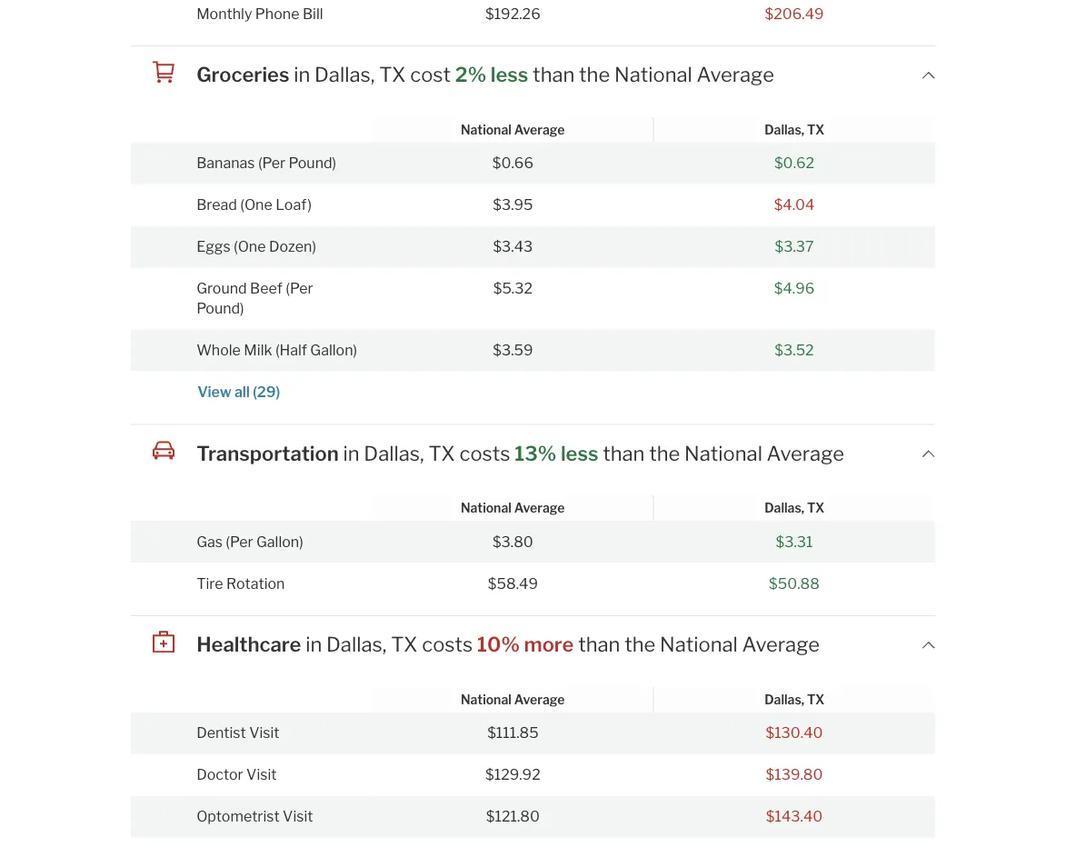 Task type: locate. For each thing, give the bounding box(es) containing it.
average up $3.31
[[767, 441, 845, 465]]

0 vertical spatial gallon)
[[310, 341, 357, 359]]

2 vertical spatial in
[[306, 632, 322, 657]]

1 horizontal spatial less
[[561, 441, 599, 465]]

pound)
[[289, 154, 337, 172], [197, 299, 244, 317]]

(per right the beef
[[286, 279, 313, 297]]

0 vertical spatial less
[[491, 62, 529, 87]]

dallas,
[[315, 62, 375, 87], [765, 122, 805, 137], [364, 441, 424, 465], [765, 501, 805, 516], [326, 632, 387, 657], [765, 692, 805, 707]]

1 vertical spatial visit
[[246, 766, 277, 784]]

1 vertical spatial (one
[[234, 238, 266, 255]]

2 vertical spatial dallas, tx
[[765, 692, 825, 707]]

2 vertical spatial (per
[[226, 533, 253, 550]]

1 vertical spatial pound)
[[197, 299, 244, 317]]

view all (29) button
[[197, 383, 281, 401]]

phone
[[255, 4, 300, 22]]

ground beef (per pound)
[[197, 279, 313, 317]]

2 vertical spatial %
[[501, 632, 520, 657]]

pound) down ground
[[197, 299, 244, 317]]

dallas, tx up $130.40
[[765, 692, 825, 707]]

0 vertical spatial national average
[[461, 122, 565, 137]]

all
[[235, 383, 250, 401]]

in for groceries
[[294, 62, 310, 87]]

$121.80
[[486, 808, 540, 825]]

1 vertical spatial than
[[603, 441, 645, 465]]

0 vertical spatial %
[[468, 62, 487, 87]]

% for 13
[[538, 441, 557, 465]]

costs left 10
[[422, 632, 473, 657]]

1 vertical spatial in
[[343, 441, 360, 465]]

bananas (per pound)
[[197, 154, 337, 172]]

$111.85
[[487, 724, 539, 742]]

groceries in dallas, tx cost 2 % less than the national average
[[197, 62, 775, 87]]

visit right "dentist"
[[249, 724, 280, 742]]

milk
[[244, 341, 272, 359]]

gallon) right "(half"
[[310, 341, 357, 359]]

0 vertical spatial in
[[294, 62, 310, 87]]

0 horizontal spatial gallon)
[[256, 533, 303, 550]]

costs left 13 at bottom
[[460, 441, 511, 465]]

than
[[533, 62, 575, 87], [603, 441, 645, 465], [578, 632, 621, 657]]

0 vertical spatial costs
[[460, 441, 511, 465]]

(one left loaf)
[[240, 196, 273, 213]]

1 vertical spatial (per
[[286, 279, 313, 297]]

0 vertical spatial than
[[533, 62, 575, 87]]

2 vertical spatial visit
[[283, 808, 313, 825]]

(per for transportation
[[226, 533, 253, 550]]

1 vertical spatial costs
[[422, 632, 473, 657]]

dallas, tx for groceries in dallas, tx cost 2 % less than the national average
[[765, 122, 825, 137]]

less for 13
[[561, 441, 599, 465]]

(per up bread (one loaf)
[[258, 154, 286, 172]]

$3.59
[[493, 341, 533, 359]]

tire
[[197, 574, 223, 592]]

2 vertical spatial than
[[578, 632, 621, 657]]

0 vertical spatial visit
[[249, 724, 280, 742]]

the for 2
[[579, 62, 610, 87]]

3 dallas, tx from the top
[[765, 692, 825, 707]]

dallas, tx up $3.31
[[765, 501, 825, 516]]

average down $206.49
[[697, 62, 775, 87]]

visit for optometrist visit
[[283, 808, 313, 825]]

0 vertical spatial (one
[[240, 196, 273, 213]]

0 horizontal spatial less
[[491, 62, 529, 87]]

0 horizontal spatial %
[[468, 62, 487, 87]]

national average up '$0.66'
[[461, 122, 565, 137]]

tx
[[379, 62, 406, 87], [807, 122, 825, 137], [429, 441, 455, 465], [807, 501, 825, 516], [391, 632, 418, 657], [807, 692, 825, 707]]

dallas, tx up $0.62 in the right top of the page
[[765, 122, 825, 137]]

in right the transportation
[[343, 441, 360, 465]]

(per right gas
[[226, 533, 253, 550]]

(29)
[[253, 383, 280, 401]]

10
[[477, 632, 501, 657]]

bananas
[[197, 154, 255, 172]]

visit right optometrist on the left bottom of the page
[[283, 808, 313, 825]]

(half
[[275, 341, 307, 359]]

average
[[697, 62, 775, 87], [514, 122, 565, 137], [767, 441, 845, 465], [514, 501, 565, 516], [742, 632, 820, 657], [514, 692, 565, 707]]

2 vertical spatial national average
[[461, 692, 565, 707]]

1 vertical spatial dallas, tx
[[765, 501, 825, 516]]

in right healthcare
[[306, 632, 322, 657]]

more
[[524, 632, 574, 657]]

gallon)
[[310, 341, 357, 359], [256, 533, 303, 550]]

dentist visit
[[197, 724, 280, 742]]

0 vertical spatial dallas, tx
[[765, 122, 825, 137]]

rotation
[[226, 574, 285, 592]]

1 vertical spatial the
[[649, 441, 680, 465]]

national average up $111.85
[[461, 692, 565, 707]]

1 national average from the top
[[461, 122, 565, 137]]

(per inside ground beef (per pound)
[[286, 279, 313, 297]]

0 vertical spatial the
[[579, 62, 610, 87]]

visit
[[249, 724, 280, 742], [246, 766, 277, 784], [283, 808, 313, 825]]

less
[[491, 62, 529, 87], [561, 441, 599, 465]]

2 horizontal spatial %
[[538, 441, 557, 465]]

dallas, tx for transportation in dallas, tx costs 13 % less than the national average
[[765, 501, 825, 516]]

national average up $3.80
[[461, 501, 565, 516]]

%
[[468, 62, 487, 87], [538, 441, 557, 465], [501, 632, 520, 657]]

2 national average from the top
[[461, 501, 565, 516]]

tx up $130.40
[[807, 692, 825, 707]]

0 horizontal spatial pound)
[[197, 299, 244, 317]]

$4.04
[[774, 196, 815, 213]]

monthly
[[197, 4, 252, 22]]

$139.80
[[766, 766, 823, 784]]

gallon) up rotation
[[256, 533, 303, 550]]

visit for dentist visit
[[249, 724, 280, 742]]

tx left cost
[[379, 62, 406, 87]]

3 national average from the top
[[461, 692, 565, 707]]

national average
[[461, 122, 565, 137], [461, 501, 565, 516], [461, 692, 565, 707]]

in right groceries
[[294, 62, 310, 87]]

1 vertical spatial national average
[[461, 501, 565, 516]]

% for 2
[[468, 62, 487, 87]]

in for healthcare
[[306, 632, 322, 657]]

dozen)
[[269, 238, 316, 255]]

1 horizontal spatial %
[[501, 632, 520, 657]]

than for 13
[[603, 441, 645, 465]]

in
[[294, 62, 310, 87], [343, 441, 360, 465], [306, 632, 322, 657]]

1 vertical spatial less
[[561, 441, 599, 465]]

2 vertical spatial the
[[625, 632, 656, 657]]

dallas, tx
[[765, 122, 825, 137], [765, 501, 825, 516], [765, 692, 825, 707]]

2 dallas, tx from the top
[[765, 501, 825, 516]]

the
[[579, 62, 610, 87], [649, 441, 680, 465], [625, 632, 656, 657]]

gas
[[197, 533, 223, 550]]

beef
[[250, 279, 283, 297]]

the for 10
[[625, 632, 656, 657]]

costs
[[460, 441, 511, 465], [422, 632, 473, 657]]

tx up $3.31
[[807, 501, 825, 516]]

$143.40
[[766, 808, 823, 825]]

in for transportation
[[343, 441, 360, 465]]

(one for bread
[[240, 196, 273, 213]]

pound) up loaf)
[[289, 154, 337, 172]]

(one right eggs
[[234, 238, 266, 255]]

whole
[[197, 341, 241, 359]]

national
[[615, 62, 693, 87], [461, 122, 512, 137], [685, 441, 763, 465], [461, 501, 512, 516], [660, 632, 738, 657], [461, 692, 512, 707]]

visit right doctor
[[246, 766, 277, 784]]

less right 13 at bottom
[[561, 441, 599, 465]]

than for 10
[[578, 632, 621, 657]]

1 horizontal spatial pound)
[[289, 154, 337, 172]]

(per
[[258, 154, 286, 172], [286, 279, 313, 297], [226, 533, 253, 550]]

tire rotation
[[197, 574, 285, 592]]

0 vertical spatial (per
[[258, 154, 286, 172]]

than for 2
[[533, 62, 575, 87]]

1 horizontal spatial gallon)
[[310, 341, 357, 359]]

less right 2
[[491, 62, 529, 87]]

1 vertical spatial %
[[538, 441, 557, 465]]

dentist
[[197, 724, 246, 742]]

national average for 10
[[461, 692, 565, 707]]

(one
[[240, 196, 273, 213], [234, 238, 266, 255]]

groceries
[[197, 62, 290, 87]]

1 dallas, tx from the top
[[765, 122, 825, 137]]



Task type: describe. For each thing, give the bounding box(es) containing it.
$50.88
[[769, 574, 820, 592]]

optometrist visit
[[197, 808, 313, 825]]

$3.37
[[775, 238, 814, 255]]

$4.96
[[774, 279, 815, 297]]

whole milk (half gallon)
[[197, 341, 357, 359]]

costs for 10
[[422, 632, 473, 657]]

tx up $0.62 in the right top of the page
[[807, 122, 825, 137]]

$3.95
[[493, 196, 533, 213]]

average up $111.85
[[514, 692, 565, 707]]

$129.92
[[486, 766, 541, 784]]

$3.43
[[493, 238, 533, 255]]

pound) inside ground beef (per pound)
[[197, 299, 244, 317]]

doctor visit
[[197, 766, 277, 784]]

national average for 13
[[461, 501, 565, 516]]

eggs (one dozen)
[[197, 238, 316, 255]]

(per for groceries
[[258, 154, 286, 172]]

1 vertical spatial gallon)
[[256, 533, 303, 550]]

doctor
[[197, 766, 243, 784]]

$130.40
[[766, 724, 823, 742]]

healthcare in dallas, tx costs 10 % more than the national average
[[197, 632, 820, 657]]

tx left 10
[[391, 632, 418, 657]]

$192.26
[[486, 4, 541, 22]]

tx left 13 at bottom
[[429, 441, 455, 465]]

2
[[455, 62, 468, 87]]

average up '$0.66'
[[514, 122, 565, 137]]

(one for eggs
[[234, 238, 266, 255]]

$206.49
[[765, 4, 824, 22]]

ground
[[197, 279, 247, 297]]

visit for doctor visit
[[246, 766, 277, 784]]

transportation
[[197, 441, 339, 465]]

transportation in dallas, tx costs 13 % less than the national average
[[197, 441, 845, 465]]

healthcare
[[197, 632, 301, 657]]

loaf)
[[276, 196, 312, 213]]

0 vertical spatial pound)
[[289, 154, 337, 172]]

bread (one loaf)
[[197, 196, 312, 213]]

costs for 13
[[460, 441, 511, 465]]

eggs
[[197, 238, 231, 255]]

average down $50.88
[[742, 632, 820, 657]]

% for 10
[[501, 632, 520, 657]]

the for 13
[[649, 441, 680, 465]]

$3.31
[[776, 533, 813, 550]]

monthly phone bill
[[197, 4, 323, 22]]

$3.80
[[493, 533, 534, 550]]

gas (per gallon)
[[197, 533, 303, 550]]

dallas, tx for healthcare in dallas, tx costs 10 % more than the national average
[[765, 692, 825, 707]]

view all (29)
[[197, 383, 280, 401]]

cost
[[410, 62, 451, 87]]

average up $3.80
[[514, 501, 565, 516]]

$0.62
[[775, 154, 815, 172]]

$3.52
[[775, 341, 814, 359]]

bill
[[303, 4, 323, 22]]

$58.49
[[488, 574, 538, 592]]

$0.66
[[493, 154, 534, 172]]

optometrist
[[197, 808, 280, 825]]

$5.32
[[493, 279, 533, 297]]

national average for 2
[[461, 122, 565, 137]]

13
[[515, 441, 538, 465]]

less for 2
[[491, 62, 529, 87]]

view
[[197, 383, 232, 401]]

bread
[[197, 196, 237, 213]]



Task type: vqa. For each thing, say whether or not it's contained in the screenshot.
enrollment
no



